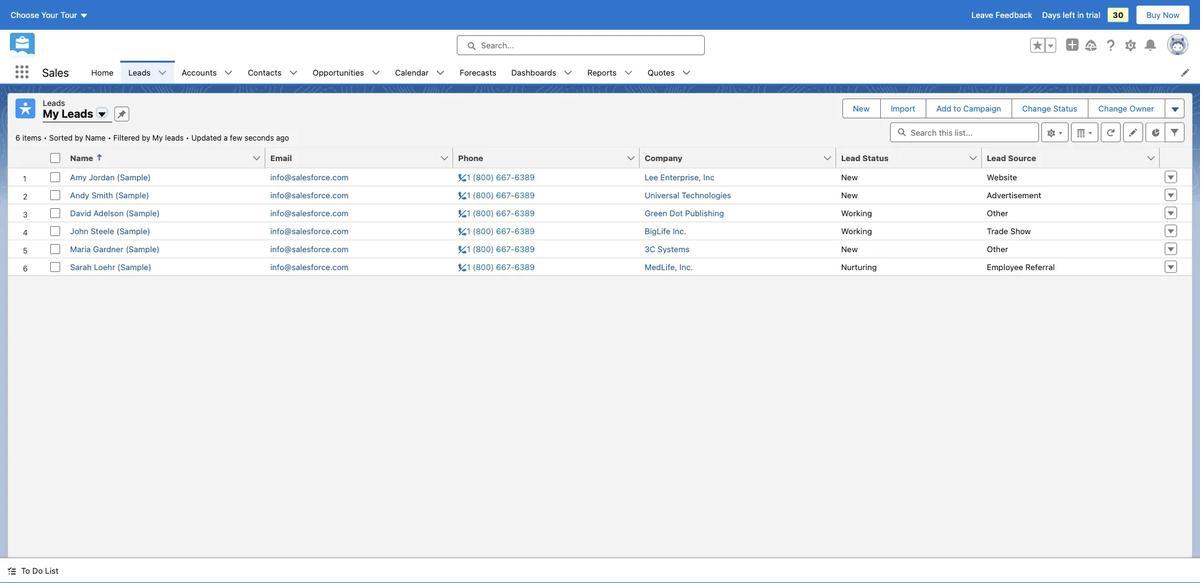 Task type: locate. For each thing, give the bounding box(es) containing it.
quotes list item
[[640, 61, 699, 84]]

green dot publishing
[[645, 208, 724, 218]]

status up lead source button
[[1054, 104, 1078, 113]]

text default image left the to
[[7, 567, 16, 576]]

name up amy in the top left of the page
[[70, 153, 93, 162]]

working
[[842, 208, 872, 218], [842, 226, 872, 236]]

text default image right reports
[[624, 69, 633, 77]]

dot
[[670, 208, 683, 218]]

6 click to dial disabled image from the top
[[458, 262, 535, 272]]

1 horizontal spatial lead
[[987, 153, 1007, 162]]

lead up website
[[987, 153, 1007, 162]]

feedback
[[996, 10, 1033, 20]]

inc. for biglife inc.
[[673, 226, 687, 236]]

smith
[[92, 190, 113, 200]]

info@salesforce.com link for john steele (sample)
[[270, 226, 349, 236]]

(sample) right adelson
[[126, 208, 160, 218]]

text default image right quotes
[[682, 69, 691, 77]]

1 change from the left
[[1023, 104, 1052, 113]]

list containing home
[[84, 61, 1201, 84]]

add
[[937, 104, 952, 113]]

text default image inside quotes list item
[[682, 69, 691, 77]]

1 click to dial disabled image from the top
[[458, 172, 535, 182]]

(sample) up andy smith (sample)
[[117, 172, 151, 182]]

2 working from the top
[[842, 226, 872, 236]]

change owner button
[[1089, 99, 1165, 118]]

working for trade show
[[842, 226, 872, 236]]

text default image down "search..." button
[[564, 69, 573, 77]]

• left filtered
[[108, 134, 111, 142]]

name inside 'button'
[[70, 153, 93, 162]]

0 horizontal spatial •
[[44, 134, 47, 142]]

3 text default image from the left
[[682, 69, 691, 77]]

4 info@salesforce.com from the top
[[270, 226, 349, 236]]

info@salesforce.com for john steele (sample)
[[270, 226, 349, 236]]

0 vertical spatial status
[[1054, 104, 1078, 113]]

group
[[1031, 38, 1057, 53]]

inc. for medlife, inc.
[[680, 262, 693, 272]]

text default image for accounts
[[224, 69, 233, 77]]

text default image inside leads list item
[[158, 69, 167, 77]]

text default image
[[158, 69, 167, 77], [624, 69, 633, 77], [682, 69, 691, 77]]

1 horizontal spatial change
[[1099, 104, 1128, 113]]

my leads
[[43, 107, 93, 120]]

1 horizontal spatial status
[[1054, 104, 1078, 113]]

1 lead from the left
[[842, 153, 861, 162]]

info@salesforce.com link for andy smith (sample)
[[270, 190, 349, 200]]

new button
[[843, 99, 880, 118]]

0 horizontal spatial by
[[75, 134, 83, 142]]

text default image for leads
[[158, 69, 167, 77]]

1 info@salesforce.com from the top
[[270, 172, 349, 182]]

change for change status
[[1023, 104, 1052, 113]]

other up trade
[[987, 208, 1009, 218]]

3c systems
[[645, 244, 690, 254]]

to
[[954, 104, 962, 113]]

click to dial disabled image for lee
[[458, 172, 535, 182]]

3 info@salesforce.com from the top
[[270, 208, 349, 218]]

1 vertical spatial inc.
[[680, 262, 693, 272]]

updated
[[191, 134, 222, 142]]

3 click to dial disabled image from the top
[[458, 208, 535, 218]]

by right sorted
[[75, 134, 83, 142]]

1 vertical spatial other
[[987, 244, 1009, 254]]

other for working
[[987, 208, 1009, 218]]

3 • from the left
[[186, 134, 189, 142]]

lead status element
[[837, 148, 990, 168]]

0 horizontal spatial my
[[43, 107, 59, 120]]

by right filtered
[[142, 134, 150, 142]]

other down trade
[[987, 244, 1009, 254]]

text default image right calendar
[[436, 69, 445, 77]]

my right leads icon
[[43, 107, 59, 120]]

by
[[75, 134, 83, 142], [142, 134, 150, 142]]

seconds
[[245, 134, 274, 142]]

(sample) right gardner at top left
[[126, 244, 160, 254]]

maria gardner (sample) link
[[70, 244, 160, 254]]

phone element
[[453, 148, 647, 168]]

text default image inside accounts list item
[[224, 69, 233, 77]]

1 horizontal spatial •
[[108, 134, 111, 142]]

4 info@salesforce.com link from the top
[[270, 226, 349, 236]]

5 info@salesforce.com from the top
[[270, 244, 349, 254]]

choose
[[11, 10, 39, 20]]

name
[[85, 134, 106, 142], [70, 153, 93, 162]]

item number image
[[8, 148, 45, 168]]

2 text default image from the left
[[624, 69, 633, 77]]

other for new
[[987, 244, 1009, 254]]

click to dial disabled image for universal
[[458, 190, 535, 200]]

steele
[[91, 226, 114, 236]]

2 other from the top
[[987, 244, 1009, 254]]

referral
[[1026, 262, 1055, 272]]

working for other
[[842, 208, 872, 218]]

(sample) for sarah loehr (sample)
[[117, 262, 151, 272]]

systems
[[658, 244, 690, 254]]

lead source
[[987, 153, 1037, 162]]

dashboards list item
[[504, 61, 580, 84]]

2 lead from the left
[[987, 153, 1007, 162]]

1 other from the top
[[987, 208, 1009, 218]]

1 vertical spatial status
[[863, 153, 889, 162]]

0 vertical spatial other
[[987, 208, 1009, 218]]

1 info@salesforce.com link from the top
[[270, 172, 349, 182]]

change inside button
[[1023, 104, 1052, 113]]

• right leads
[[186, 134, 189, 142]]

your
[[41, 10, 58, 20]]

2 info@salesforce.com link from the top
[[270, 190, 349, 200]]

0 vertical spatial inc.
[[673, 226, 687, 236]]

info@salesforce.com link for maria gardner (sample)
[[270, 244, 349, 254]]

text default image
[[224, 69, 233, 77], [289, 69, 298, 77], [372, 69, 380, 77], [436, 69, 445, 77], [564, 69, 573, 77], [7, 567, 16, 576]]

text default image right accounts
[[224, 69, 233, 77]]

show
[[1011, 226, 1031, 236]]

lead for lead source
[[987, 153, 1007, 162]]

2 click to dial disabled image from the top
[[458, 190, 535, 200]]

inc
[[704, 172, 715, 182]]

info@salesforce.com for david adelson (sample)
[[270, 208, 349, 218]]

opportunities list item
[[305, 61, 388, 84]]

2 by from the left
[[142, 134, 150, 142]]

• right "items"
[[44, 134, 47, 142]]

text default image for reports
[[624, 69, 633, 77]]

(sample) down maria gardner (sample)
[[117, 262, 151, 272]]

info@salesforce.com for maria gardner (sample)
[[270, 244, 349, 254]]

new for advertisement
[[842, 190, 858, 200]]

david adelson (sample)
[[70, 208, 160, 218]]

cell inside "my leads" grid
[[45, 148, 65, 168]]

change for change owner
[[1099, 104, 1128, 113]]

status down new button
[[863, 153, 889, 162]]

0 horizontal spatial lead
[[842, 153, 861, 162]]

(sample) for andy smith (sample)
[[115, 190, 149, 200]]

home link
[[84, 61, 121, 84]]

cell
[[45, 148, 65, 168]]

0 vertical spatial name
[[85, 134, 106, 142]]

calendar
[[395, 68, 429, 77]]

status inside "my leads" grid
[[863, 153, 889, 162]]

john steele (sample) link
[[70, 226, 150, 236]]

click to dial disabled image
[[458, 172, 535, 182], [458, 190, 535, 200], [458, 208, 535, 218], [458, 226, 535, 236], [458, 244, 535, 254], [458, 262, 535, 272]]

john steele (sample)
[[70, 226, 150, 236]]

0 horizontal spatial status
[[863, 153, 889, 162]]

text default image inside dashboards list item
[[564, 69, 573, 77]]

enterprise,
[[661, 172, 701, 182]]

loehr
[[94, 262, 115, 272]]

1 vertical spatial working
[[842, 226, 872, 236]]

inc. down dot
[[673, 226, 687, 236]]

add to campaign
[[937, 104, 1002, 113]]

leads right leads icon
[[43, 98, 65, 107]]

change status button
[[1013, 99, 1088, 118]]

leads image
[[16, 99, 35, 118]]

1 working from the top
[[842, 208, 872, 218]]

text default image right contacts
[[289, 69, 298, 77]]

(sample)
[[117, 172, 151, 182], [115, 190, 149, 200], [126, 208, 160, 218], [116, 226, 150, 236], [126, 244, 160, 254], [117, 262, 151, 272]]

medlife, inc. link
[[645, 262, 693, 272]]

my leads status
[[16, 134, 191, 142]]

text default image left accounts
[[158, 69, 167, 77]]

2 horizontal spatial text default image
[[682, 69, 691, 77]]

lead for lead status
[[842, 153, 861, 162]]

lead source button
[[982, 148, 1147, 168]]

list
[[84, 61, 1201, 84]]

ago
[[276, 134, 289, 142]]

universal technologies link
[[645, 190, 732, 200]]

maria gardner (sample)
[[70, 244, 160, 254]]

name left filtered
[[85, 134, 106, 142]]

campaign
[[964, 104, 1002, 113]]

4 click to dial disabled image from the top
[[458, 226, 535, 236]]

1 vertical spatial name
[[70, 153, 93, 162]]

2 info@salesforce.com from the top
[[270, 190, 349, 200]]

0 vertical spatial working
[[842, 208, 872, 218]]

text default image left the calendar link
[[372, 69, 380, 77]]

buy now
[[1147, 10, 1180, 20]]

2 • from the left
[[108, 134, 111, 142]]

click to dial disabled image for green
[[458, 208, 535, 218]]

amy jordan (sample) link
[[70, 172, 151, 182]]

6 info@salesforce.com link from the top
[[270, 262, 349, 272]]

text default image inside the opportunities list item
[[372, 69, 380, 77]]

biglife inc.
[[645, 226, 687, 236]]

add to campaign button
[[927, 99, 1012, 118]]

0 horizontal spatial change
[[1023, 104, 1052, 113]]

website
[[987, 172, 1018, 182]]

(sample) down david adelson (sample) link
[[116, 226, 150, 236]]

my
[[43, 107, 59, 120], [152, 134, 163, 142]]

(sample) up david adelson (sample)
[[115, 190, 149, 200]]

6 info@salesforce.com from the top
[[270, 262, 349, 272]]

to do list
[[21, 566, 59, 576]]

3 info@salesforce.com link from the top
[[270, 208, 349, 218]]

text default image inside contacts list item
[[289, 69, 298, 77]]

(sample) for maria gardner (sample)
[[126, 244, 160, 254]]

0 horizontal spatial text default image
[[158, 69, 167, 77]]

5 info@salesforce.com link from the top
[[270, 244, 349, 254]]

1 horizontal spatial by
[[142, 134, 150, 142]]

lead down new button
[[842, 153, 861, 162]]

change
[[1023, 104, 1052, 113], [1099, 104, 1128, 113]]

text default image inside reports list item
[[624, 69, 633, 77]]

sarah loehr (sample)
[[70, 262, 151, 272]]

change status
[[1023, 104, 1078, 113]]

now
[[1163, 10, 1180, 20]]

company
[[645, 153, 683, 162]]

nurturing
[[842, 262, 877, 272]]

lee enterprise, inc
[[645, 172, 715, 182]]

None search field
[[891, 122, 1039, 142]]

company element
[[640, 148, 844, 168]]

green dot publishing link
[[645, 208, 724, 218]]

trial
[[1087, 10, 1101, 20]]

publishing
[[685, 208, 724, 218]]

john
[[70, 226, 88, 236]]

reports list item
[[580, 61, 640, 84]]

text default image for opportunities
[[372, 69, 380, 77]]

quotes
[[648, 68, 675, 77]]

my left leads
[[152, 134, 163, 142]]

email button
[[265, 148, 440, 168]]

(sample) for john steele (sample)
[[116, 226, 150, 236]]

info@salesforce.com link for amy jordan (sample)
[[270, 172, 349, 182]]

phone button
[[453, 148, 626, 168]]

text default image inside calendar list item
[[436, 69, 445, 77]]

lead source element
[[982, 148, 1168, 168]]

1 horizontal spatial my
[[152, 134, 163, 142]]

info@salesforce.com for andy smith (sample)
[[270, 190, 349, 200]]

change left owner
[[1099, 104, 1128, 113]]

2 change from the left
[[1099, 104, 1128, 113]]

inc. down systems
[[680, 262, 693, 272]]

info@salesforce.com link
[[270, 172, 349, 182], [270, 190, 349, 200], [270, 208, 349, 218], [270, 226, 349, 236], [270, 244, 349, 254], [270, 262, 349, 272]]

inc.
[[673, 226, 687, 236], [680, 262, 693, 272]]

text default image for dashboards
[[564, 69, 573, 77]]

contacts list item
[[240, 61, 305, 84]]

david adelson (sample) link
[[70, 208, 160, 218]]

1 text default image from the left
[[158, 69, 167, 77]]

change inside button
[[1099, 104, 1128, 113]]

2 horizontal spatial •
[[186, 134, 189, 142]]

1 horizontal spatial text default image
[[624, 69, 633, 77]]

leads right the home
[[128, 68, 151, 77]]

3c systems link
[[645, 244, 690, 254]]

change up source
[[1023, 104, 1052, 113]]

reports link
[[580, 61, 624, 84]]

amy
[[70, 172, 87, 182]]

5 click to dial disabled image from the top
[[458, 244, 535, 254]]

info@salesforce.com link for sarah loehr (sample)
[[270, 262, 349, 272]]



Task type: vqa. For each thing, say whether or not it's contained in the screenshot.
the Inc. for BigLife Inc.
yes



Task type: describe. For each thing, give the bounding box(es) containing it.
leave
[[972, 10, 994, 20]]

filtered
[[113, 134, 140, 142]]

opportunities link
[[305, 61, 372, 84]]

do
[[32, 566, 43, 576]]

my leads grid
[[8, 148, 1193, 276]]

medlife, inc.
[[645, 262, 693, 272]]

leads up sorted
[[62, 107, 93, 120]]

andy smith (sample)
[[70, 190, 149, 200]]

accounts
[[182, 68, 217, 77]]

name element
[[65, 148, 273, 168]]

calendar link
[[388, 61, 436, 84]]

info@salesforce.com for sarah loehr (sample)
[[270, 262, 349, 272]]

import button
[[881, 99, 926, 118]]

phone
[[458, 153, 483, 162]]

new for website
[[842, 172, 858, 182]]

a
[[224, 134, 228, 142]]

buy
[[1147, 10, 1161, 20]]

amy jordan (sample)
[[70, 172, 151, 182]]

universal
[[645, 190, 680, 200]]

buy now button
[[1136, 5, 1191, 25]]

1 vertical spatial my
[[152, 134, 163, 142]]

action element
[[1160, 148, 1193, 168]]

maria
[[70, 244, 91, 254]]

status for lead status
[[863, 153, 889, 162]]

list
[[45, 566, 59, 576]]

items
[[22, 134, 41, 142]]

item number element
[[8, 148, 45, 168]]

my leads|leads|list view element
[[7, 93, 1193, 559]]

choose your tour button
[[10, 5, 89, 25]]

forecasts
[[460, 68, 497, 77]]

leads inside list item
[[128, 68, 151, 77]]

(sample) for david adelson (sample)
[[126, 208, 160, 218]]

sarah
[[70, 262, 92, 272]]

dashboards
[[511, 68, 557, 77]]

andy
[[70, 190, 89, 200]]

6 items • sorted by name • filtered by my leads • updated a few seconds ago
[[16, 134, 289, 142]]

gardner
[[93, 244, 123, 254]]

lead status
[[842, 153, 889, 162]]

new inside button
[[853, 104, 870, 113]]

0 vertical spatial my
[[43, 107, 59, 120]]

accounts list item
[[174, 61, 240, 84]]

6
[[16, 134, 20, 142]]

search...
[[481, 41, 514, 50]]

contacts link
[[240, 61, 289, 84]]

medlife,
[[645, 262, 677, 272]]

reports
[[588, 68, 617, 77]]

1 by from the left
[[75, 134, 83, 142]]

status for change status
[[1054, 104, 1078, 113]]

choose your tour
[[11, 10, 77, 20]]

text default image for contacts
[[289, 69, 298, 77]]

contacts
[[248, 68, 282, 77]]

few
[[230, 134, 242, 142]]

lead status button
[[837, 148, 969, 168]]

email
[[270, 153, 292, 162]]

info@salesforce.com link for david adelson (sample)
[[270, 208, 349, 218]]

leave feedback
[[972, 10, 1033, 20]]

info@salesforce.com for amy jordan (sample)
[[270, 172, 349, 182]]

name button
[[65, 148, 252, 168]]

3c
[[645, 244, 656, 254]]

employee referral
[[987, 262, 1055, 272]]

sarah loehr (sample) link
[[70, 262, 151, 272]]

new for other
[[842, 244, 858, 254]]

source
[[1009, 153, 1037, 162]]

david
[[70, 208, 91, 218]]

left
[[1063, 10, 1076, 20]]

quotes link
[[640, 61, 682, 84]]

tour
[[61, 10, 77, 20]]

(sample) for amy jordan (sample)
[[117, 172, 151, 182]]

leads
[[165, 134, 184, 142]]

import
[[891, 104, 916, 113]]

biglife
[[645, 226, 671, 236]]

trade show
[[987, 226, 1031, 236]]

days left in trial
[[1043, 10, 1101, 20]]

employee
[[987, 262, 1024, 272]]

email element
[[265, 148, 461, 168]]

text default image inside to do list button
[[7, 567, 16, 576]]

1 • from the left
[[44, 134, 47, 142]]

text default image for calendar
[[436, 69, 445, 77]]

biglife inc. link
[[645, 226, 687, 236]]

action image
[[1160, 148, 1193, 168]]

click to dial disabled image for medlife,
[[458, 262, 535, 272]]

to do list button
[[0, 559, 66, 584]]

technologies
[[682, 190, 732, 200]]

click to dial disabled image for 3c
[[458, 244, 535, 254]]

in
[[1078, 10, 1084, 20]]

sales
[[42, 66, 69, 79]]

andy smith (sample) link
[[70, 190, 149, 200]]

green
[[645, 208, 668, 218]]

home
[[91, 68, 114, 77]]

calendar list item
[[388, 61, 452, 84]]

opportunities
[[313, 68, 364, 77]]

forecasts link
[[452, 61, 504, 84]]

universal technologies
[[645, 190, 732, 200]]

Search My Leads list view. search field
[[891, 122, 1039, 142]]

leave feedback link
[[972, 10, 1033, 20]]

sorted
[[49, 134, 73, 142]]

text default image for quotes
[[682, 69, 691, 77]]

days
[[1043, 10, 1061, 20]]

leads list item
[[121, 61, 174, 84]]

click to dial disabled image for biglife
[[458, 226, 535, 236]]

accounts link
[[174, 61, 224, 84]]



